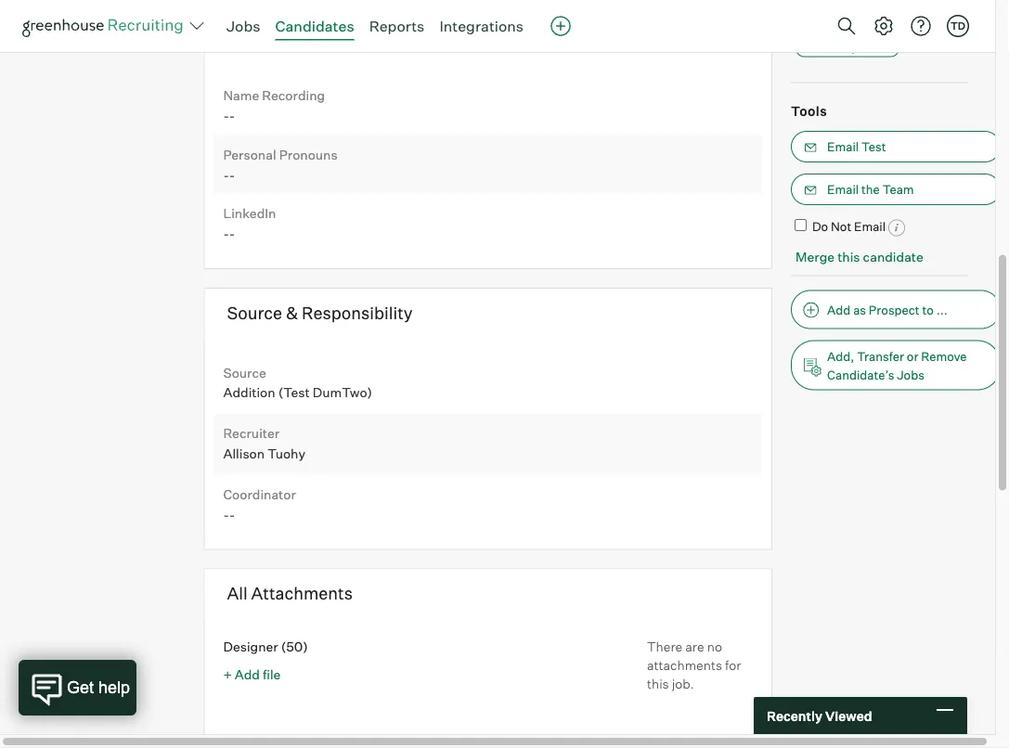 Task type: vqa. For each thing, say whether or not it's contained in the screenshot.
recruiter allison tuohy
yes



Task type: describe. For each thing, give the bounding box(es) containing it.
as
[[854, 303, 867, 317]]

experience
[[840, 42, 894, 54]]

email the team button
[[792, 174, 1002, 205]]

email the team
[[828, 182, 915, 197]]

years
[[811, 42, 838, 54]]

reports
[[369, 17, 425, 35]]

recruiter
[[223, 425, 280, 442]]

configure image
[[873, 15, 896, 37]]

no
[[708, 639, 723, 655]]

integrations link
[[440, 17, 524, 35]]

personal pronouns --
[[223, 146, 338, 183]]

(test
[[278, 385, 310, 401]]

merge this candidate link
[[796, 249, 924, 265]]

email for email the team
[[828, 182, 859, 197]]

candidate
[[864, 249, 924, 265]]

candidates link
[[275, 17, 355, 35]]

job.
[[672, 676, 694, 692]]

email for email test
[[828, 139, 859, 154]]

recording
[[262, 88, 325, 104]]

td
[[951, 20, 966, 32]]

details
[[311, 25, 366, 46]]

(50)
[[281, 639, 308, 655]]

0 horizontal spatial add
[[235, 667, 260, 683]]

email test button
[[792, 131, 1002, 163]]

recruiter allison tuohy
[[223, 425, 306, 462]]

1 horizontal spatial this
[[838, 249, 861, 265]]

add as prospect to ...
[[828, 303, 948, 317]]

source for source addition (test dumtwo)
[[223, 364, 266, 381]]

designer (50)
[[223, 639, 308, 655]]

greenhouse recruiting image
[[22, 15, 190, 37]]

responsibility
[[302, 302, 413, 323]]

attachments
[[647, 657, 723, 674]]

team
[[883, 182, 915, 197]]

source for source & responsibility
[[227, 302, 282, 323]]

additional
[[227, 25, 308, 46]]

personal
[[223, 146, 276, 163]]

coordinator
[[223, 487, 296, 503]]

...
[[937, 303, 948, 317]]

3 years experience link
[[796, 39, 900, 57]]

allison
[[223, 446, 265, 462]]

pronouns
[[279, 146, 338, 163]]

all
[[227, 583, 248, 604]]

+ add file link
[[223, 667, 281, 683]]

designer
[[223, 639, 278, 655]]

coordinator --
[[223, 487, 296, 523]]

2 vertical spatial email
[[855, 219, 886, 234]]

source & responsibility
[[227, 302, 413, 323]]

for
[[726, 657, 742, 674]]

the
[[862, 182, 881, 197]]

candidate's
[[828, 368, 895, 382]]

attachments
[[251, 583, 353, 604]]

viewed
[[826, 708, 873, 724]]

name
[[223, 88, 259, 104]]

do not email
[[813, 219, 886, 234]]



Task type: locate. For each thing, give the bounding box(es) containing it.
integrations
[[440, 17, 524, 35]]

tuohy
[[268, 446, 306, 462]]

merge this candidate
[[796, 249, 924, 265]]

0 horizontal spatial jobs
[[227, 17, 261, 35]]

candidate tags
[[792, 12, 895, 28]]

0 vertical spatial +
[[928, 12, 937, 28]]

merge
[[796, 249, 835, 265]]

edit
[[940, 12, 964, 28]]

email inside button
[[828, 139, 859, 154]]

1 vertical spatial jobs
[[898, 368, 925, 382]]

search image
[[836, 15, 858, 37]]

1 vertical spatial add
[[235, 667, 260, 683]]

this
[[838, 249, 861, 265], [647, 676, 670, 692]]

reports link
[[369, 17, 425, 35]]

linkedin
[[223, 205, 276, 222]]

1 vertical spatial email
[[828, 182, 859, 197]]

email right not
[[855, 219, 886, 234]]

email left test at the right of the page
[[828, 139, 859, 154]]

source inside the source addition (test dumtwo)
[[223, 364, 266, 381]]

remove
[[922, 349, 968, 364]]

0 vertical spatial this
[[838, 249, 861, 265]]

transfer
[[858, 349, 905, 364]]

add
[[828, 303, 851, 317], [235, 667, 260, 683]]

prospect
[[869, 303, 920, 317]]

1 horizontal spatial +
[[928, 12, 937, 28]]

source
[[227, 302, 282, 323], [223, 364, 266, 381]]

add as prospect to ... button
[[792, 290, 1002, 330]]

td button
[[944, 11, 974, 41]]

are
[[686, 639, 705, 655]]

email inside button
[[828, 182, 859, 197]]

add,
[[828, 349, 855, 364]]

this left job. at the bottom
[[647, 676, 670, 692]]

addition
[[223, 385, 276, 401]]

email test
[[828, 139, 887, 154]]

+ edit
[[928, 12, 964, 28]]

all attachments
[[227, 583, 353, 604]]

1 vertical spatial this
[[647, 676, 670, 692]]

file
[[263, 667, 281, 683]]

add left the as
[[828, 303, 851, 317]]

+ down designer
[[223, 667, 232, 683]]

there
[[647, 639, 683, 655]]

add inside add as prospect to ... button
[[828, 303, 851, 317]]

recently viewed
[[767, 708, 873, 724]]

candidate
[[792, 12, 860, 28]]

Do Not Email checkbox
[[795, 219, 807, 231]]

tools
[[792, 103, 828, 119]]

0 horizontal spatial +
[[223, 667, 232, 683]]

test
[[862, 139, 887, 154]]

name recording --
[[223, 88, 325, 124]]

email
[[828, 139, 859, 154], [828, 182, 859, 197], [855, 219, 886, 234]]

add left file
[[235, 667, 260, 683]]

+ add file
[[223, 667, 281, 683]]

tags
[[863, 12, 895, 28]]

-
[[223, 108, 229, 124], [229, 108, 235, 124], [223, 167, 229, 183], [229, 167, 235, 183], [223, 226, 229, 242], [229, 226, 235, 242], [223, 507, 229, 523], [229, 507, 235, 523]]

+ edit link
[[924, 7, 969, 32]]

do
[[813, 219, 829, 234]]

jobs up name
[[227, 17, 261, 35]]

source addition (test dumtwo)
[[223, 364, 375, 401]]

+ for + add file
[[223, 667, 232, 683]]

0 vertical spatial add
[[828, 303, 851, 317]]

td button
[[948, 15, 970, 37]]

jobs
[[227, 17, 261, 35], [898, 368, 925, 382]]

add, transfer or remove candidate's jobs
[[828, 349, 968, 382]]

add, transfer or remove candidate's jobs button
[[792, 341, 1002, 391]]

&
[[286, 302, 298, 323]]

this inside there are no attachments for this job.
[[647, 676, 670, 692]]

source up addition
[[223, 364, 266, 381]]

there are no attachments for this job.
[[647, 639, 742, 692]]

+ left edit
[[928, 12, 937, 28]]

+ inside 'link'
[[928, 12, 937, 28]]

jobs inside add, transfer or remove candidate's jobs
[[898, 368, 925, 382]]

source left &
[[227, 302, 282, 323]]

jobs down or
[[898, 368, 925, 382]]

0 vertical spatial jobs
[[227, 17, 261, 35]]

email left the
[[828, 182, 859, 197]]

0 vertical spatial source
[[227, 302, 282, 323]]

this down do not email
[[838, 249, 861, 265]]

3
[[803, 42, 809, 54]]

1 horizontal spatial jobs
[[898, 368, 925, 382]]

not
[[831, 219, 852, 234]]

0 vertical spatial email
[[828, 139, 859, 154]]

1 horizontal spatial add
[[828, 303, 851, 317]]

0 horizontal spatial this
[[647, 676, 670, 692]]

or
[[907, 349, 919, 364]]

1 vertical spatial +
[[223, 667, 232, 683]]

linkedin --
[[223, 205, 276, 242]]

dumtwo)
[[313, 385, 373, 401]]

recently
[[767, 708, 823, 724]]

jobs link
[[227, 17, 261, 35]]

1 vertical spatial source
[[223, 364, 266, 381]]

to
[[923, 303, 934, 317]]

3 years experience
[[803, 42, 894, 54]]

candidates
[[275, 17, 355, 35]]

additional details
[[227, 25, 366, 46]]

+
[[928, 12, 937, 28], [223, 667, 232, 683]]

+ for + edit
[[928, 12, 937, 28]]



